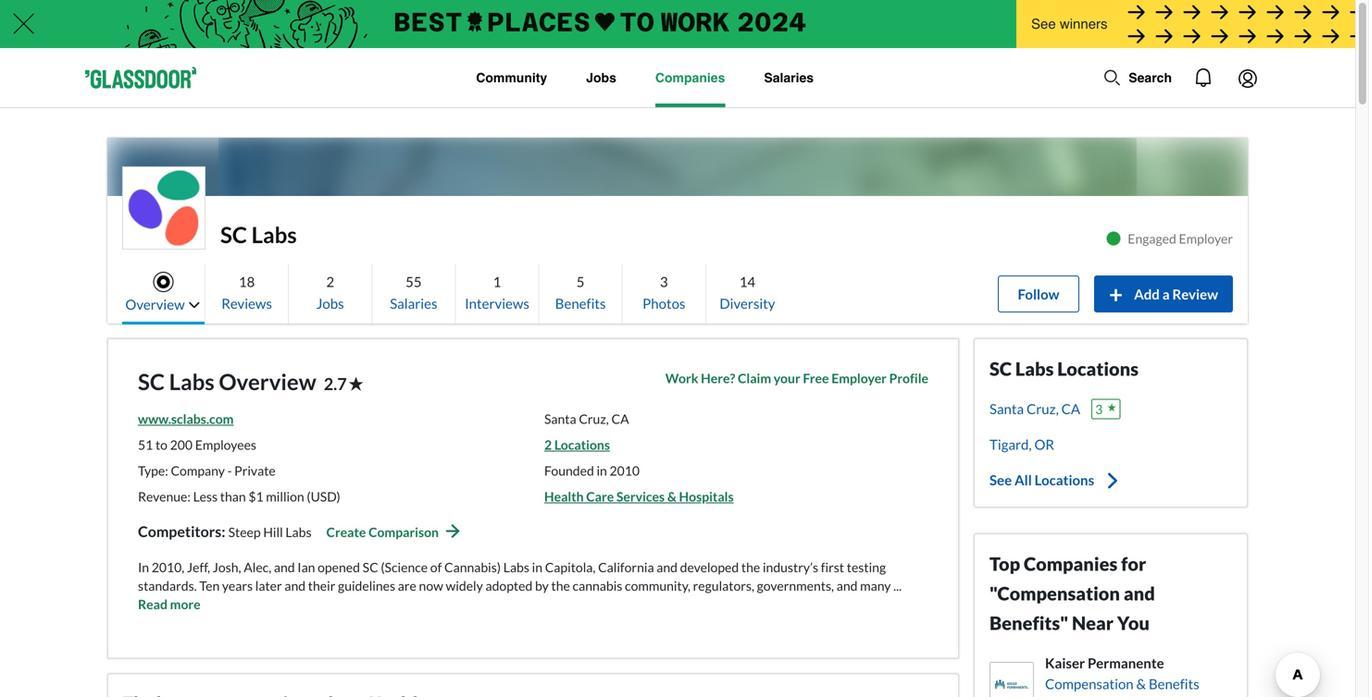 Task type: locate. For each thing, give the bounding box(es) containing it.
labs up adopted
[[503, 560, 529, 576]]

2 right 18
[[326, 274, 334, 290]]

santa cruz, ca up "or" on the right
[[990, 401, 1080, 417]]

here?
[[701, 371, 735, 386]]

www.sclabs.com link
[[138, 411, 234, 427]]

1 horizontal spatial 3
[[1095, 402, 1103, 417]]

1 vertical spatial see
[[990, 472, 1012, 489]]

lottie animation container image
[[1181, 56, 1226, 100], [1181, 56, 1226, 100], [1226, 56, 1270, 100]]

competitors : steep hill labs
[[138, 523, 312, 541]]

sc up guidelines
[[363, 560, 378, 576]]

:
[[221, 523, 225, 541]]

see inside see winners link
[[1031, 16, 1056, 32]]

compensation & benefits link
[[1045, 674, 1199, 695]]

3 down sc labs locations at the right bottom of page
[[1095, 402, 1103, 417]]

companies
[[655, 70, 725, 85], [1024, 554, 1118, 576]]

labs up www.sclabs.com
[[169, 369, 215, 395]]

see left "winners"
[[1031, 16, 1056, 32]]

interviews
[[465, 295, 529, 312]]

sc labs locations
[[990, 358, 1139, 380]]

their
[[308, 579, 335, 594]]

locations up 'santa cruz, ca' link
[[1057, 358, 1139, 380]]

& right 'services'
[[667, 489, 677, 505]]

0 horizontal spatial see
[[990, 472, 1012, 489]]

1 horizontal spatial benefits
[[1149, 676, 1199, 693]]

1 horizontal spatial santa cruz, ca
[[990, 401, 1080, 417]]

0 horizontal spatial the
[[551, 579, 570, 594]]

regulators,
[[693, 579, 754, 594]]

comparison
[[368, 525, 439, 541]]

1 horizontal spatial overview
[[219, 369, 316, 395]]

santa up 2 locations "link"
[[544, 411, 576, 427]]

sc up www.sclabs.com link
[[138, 369, 165, 395]]

read more button
[[138, 596, 201, 614]]

0 vertical spatial locations
[[1057, 358, 1139, 380]]

0 vertical spatial overview
[[125, 296, 185, 313]]

0 horizontal spatial 2
[[326, 274, 334, 290]]

see
[[1031, 16, 1056, 32], [990, 472, 1012, 489]]

sc for sc labs locations
[[990, 358, 1012, 380]]

see all locations
[[990, 472, 1094, 489]]

profile
[[889, 371, 928, 386]]

1 horizontal spatial employer
[[1179, 231, 1233, 247]]

see left "all" at the right bottom of page
[[990, 472, 1012, 489]]

sc inside in 2010, jeff, josh, alec, and ian opened sc (science of cannabis) labs in capitola, california and developed the industry's first testing standards. ten years later and their guidelines are now widely adopted by the cannabis community, regulators, governments, and many ... read more
[[363, 560, 378, 576]]

create comparison
[[326, 525, 439, 541]]

1 horizontal spatial companies
[[1024, 554, 1118, 576]]

competitors
[[138, 523, 221, 541]]

★
[[349, 375, 363, 393]]

0 vertical spatial companies
[[655, 70, 725, 85]]

3 up photos
[[660, 274, 668, 290]]

ten
[[199, 579, 220, 594]]

0 vertical spatial employer
[[1179, 231, 1233, 247]]

locations up founded in 2010
[[554, 437, 610, 453]]

jobs up 2.7
[[316, 295, 344, 312]]

lottie animation container image
[[402, 48, 473, 103], [402, 48, 473, 103], [1226, 56, 1270, 100], [1103, 69, 1121, 87], [1103, 69, 1121, 87]]

1 vertical spatial 2
[[544, 437, 552, 453]]

labs up 18
[[251, 222, 297, 248]]

employer right the engaged on the right top of the page
[[1179, 231, 1233, 247]]

1 vertical spatial companies
[[1024, 554, 1118, 576]]

and down for
[[1124, 583, 1155, 605]]

salaries
[[764, 70, 814, 85], [390, 295, 437, 312]]

0 vertical spatial 3
[[660, 274, 668, 290]]

overview left 2.7
[[219, 369, 316, 395]]

benefits down permanente
[[1149, 676, 1199, 693]]

1 horizontal spatial cruz,
[[1027, 401, 1059, 417]]

developed
[[680, 560, 739, 576]]

0 horizontal spatial &
[[667, 489, 677, 505]]

work
[[665, 371, 698, 386]]

community,
[[625, 579, 691, 594]]

cruz,
[[1027, 401, 1059, 417], [579, 411, 609, 427]]

jobs left companies link
[[586, 70, 616, 85]]

0 horizontal spatial in
[[532, 560, 542, 576]]

less
[[193, 489, 218, 505]]

capitola,
[[545, 560, 596, 576]]

& for benefits
[[1136, 676, 1146, 693]]

cover image for sc labs image
[[218, 138, 1137, 241]]

locations down "or" on the right
[[1035, 472, 1094, 489]]

labs for sc labs locations
[[1015, 358, 1054, 380]]

1 vertical spatial &
[[1136, 676, 1146, 693]]

companies link
[[655, 48, 725, 107]]

overview left reviews
[[125, 296, 185, 313]]

2.7
[[324, 374, 347, 394]]

0 vertical spatial benefits
[[555, 295, 606, 312]]

1 horizontal spatial 2
[[544, 437, 552, 453]]

diversity
[[720, 295, 775, 312]]

cannabis
[[573, 579, 622, 594]]

ian
[[297, 560, 315, 576]]

0 horizontal spatial 3
[[660, 274, 668, 290]]

claim
[[738, 371, 771, 386]]

tigard, or
[[990, 436, 1054, 453]]

kaiser
[[1045, 655, 1085, 672]]

3 photos
[[643, 274, 685, 312]]

now
[[419, 579, 443, 594]]

in up by
[[532, 560, 542, 576]]

1 horizontal spatial the
[[741, 560, 760, 576]]

first
[[821, 560, 844, 576]]

santa cruz, ca
[[990, 401, 1080, 417], [544, 411, 629, 427]]

many
[[860, 579, 891, 594]]

& inside kaiser permanente compensation & benefits
[[1136, 676, 1146, 693]]

the up the regulators,
[[741, 560, 760, 576]]

employees
[[195, 437, 256, 453]]

3 for 3
[[1095, 402, 1103, 417]]

type:
[[138, 463, 168, 479]]

companies up "compensation
[[1024, 554, 1118, 576]]

sc up 'santa cruz, ca' link
[[990, 358, 1012, 380]]

0 horizontal spatial overview
[[125, 296, 185, 313]]

and left the ian
[[274, 560, 295, 576]]

2 for 2 locations
[[544, 437, 552, 453]]

and
[[274, 560, 295, 576], [657, 560, 678, 576], [285, 579, 306, 594], [837, 579, 858, 594], [1124, 583, 1155, 605]]

care
[[586, 489, 614, 505]]

josh,
[[213, 560, 241, 576]]

1 horizontal spatial see
[[1031, 16, 1056, 32]]

work here? claim your free employer profile link
[[665, 369, 928, 395]]

0 horizontal spatial benefits
[[555, 295, 606, 312]]

revenue:
[[138, 489, 191, 505]]

sc up 18
[[220, 222, 247, 248]]

1 vertical spatial locations
[[554, 437, 610, 453]]

2 vertical spatial locations
[[1035, 472, 1094, 489]]

sc labs overview 2.7 ★
[[138, 369, 363, 395]]

3 inside 3 photos
[[660, 274, 668, 290]]

type: company - private
[[138, 463, 276, 479]]

ca
[[1061, 401, 1080, 417], [611, 411, 629, 427]]

1 horizontal spatial &
[[1136, 676, 1146, 693]]

labs right "hill"
[[285, 525, 312, 541]]

california
[[598, 560, 654, 576]]

labs up 'santa cruz, ca' link
[[1015, 358, 1054, 380]]

cruz, up "or" on the right
[[1027, 401, 1059, 417]]

labs
[[251, 222, 297, 248], [1015, 358, 1054, 380], [169, 369, 215, 395], [285, 525, 312, 541], [503, 560, 529, 576]]

0 vertical spatial 2
[[326, 274, 334, 290]]

locations
[[1057, 358, 1139, 380], [554, 437, 610, 453], [1035, 472, 1094, 489]]

logo image
[[123, 168, 205, 249]]

55
[[406, 274, 422, 290]]

see inside see all locations 'link'
[[990, 472, 1012, 489]]

1 vertical spatial benefits
[[1149, 676, 1199, 693]]

18 reviews
[[221, 274, 272, 312]]

see winners link
[[1016, 0, 1355, 50]]

0 horizontal spatial santa
[[544, 411, 576, 427]]

in left 2010
[[597, 463, 607, 479]]

search
[[1129, 70, 1172, 85]]

industry's
[[763, 560, 818, 576]]

santa cruz, ca up 2 locations "link"
[[544, 411, 629, 427]]

locations for sc labs locations
[[1057, 358, 1139, 380]]

add
[[1134, 286, 1160, 302]]

1 horizontal spatial salaries
[[764, 70, 814, 85]]

sc
[[220, 222, 247, 248], [990, 358, 1012, 380], [138, 369, 165, 395], [363, 560, 378, 576]]

ca down sc labs locations at the right bottom of page
[[1061, 401, 1080, 417]]

1 vertical spatial employer
[[831, 371, 887, 386]]

ca up 2010
[[611, 411, 629, 427]]

sc labs
[[220, 222, 297, 248]]

employer right free
[[831, 371, 887, 386]]

1 horizontal spatial jobs
[[586, 70, 616, 85]]

jobs
[[586, 70, 616, 85], [316, 295, 344, 312]]

in
[[597, 463, 607, 479], [532, 560, 542, 576]]

2 locations link
[[544, 437, 610, 453]]

the right by
[[551, 579, 570, 594]]

follow
[[1018, 286, 1059, 302]]

2 up founded
[[544, 437, 552, 453]]

0 vertical spatial jobs
[[586, 70, 616, 85]]

2010,
[[152, 560, 184, 576]]

1 vertical spatial in
[[532, 560, 542, 576]]

2 for 2 jobs
[[326, 274, 334, 290]]

santa up tigard,
[[990, 401, 1024, 417]]

0 vertical spatial see
[[1031, 16, 1056, 32]]

2 inside 2 jobs
[[326, 274, 334, 290]]

1 horizontal spatial in
[[597, 463, 607, 479]]

guidelines
[[338, 579, 395, 594]]

5
[[576, 274, 585, 290]]

cruz, up 2 locations "link"
[[579, 411, 609, 427]]

0 vertical spatial salaries
[[764, 70, 814, 85]]

and down first
[[837, 579, 858, 594]]

and down the ian
[[285, 579, 306, 594]]

your
[[774, 371, 800, 386]]

companies right jobs link
[[655, 70, 725, 85]]

locations inside 'link'
[[1035, 472, 1094, 489]]

1 vertical spatial 3
[[1095, 402, 1103, 417]]

0 horizontal spatial salaries
[[390, 295, 437, 312]]

0 vertical spatial &
[[667, 489, 677, 505]]

0 horizontal spatial companies
[[655, 70, 725, 85]]

kaiser permanente image
[[990, 663, 1033, 698]]

1 vertical spatial salaries
[[390, 295, 437, 312]]

1 vertical spatial overview
[[219, 369, 316, 395]]

3 for 3 photos
[[660, 274, 668, 290]]

0 horizontal spatial jobs
[[316, 295, 344, 312]]

& down permanente
[[1136, 676, 1146, 693]]

benefits down the 5
[[555, 295, 606, 312]]

& for hospitals
[[667, 489, 677, 505]]

3
[[660, 274, 668, 290], [1095, 402, 1103, 417]]



Task type: describe. For each thing, give the bounding box(es) containing it.
read
[[138, 597, 168, 613]]

opened
[[318, 560, 360, 576]]

51
[[138, 437, 153, 453]]

2010
[[610, 463, 640, 479]]

winners
[[1060, 16, 1108, 32]]

1 interviews
[[465, 274, 529, 312]]

a
[[1162, 286, 1170, 302]]

51 to 200 employees
[[138, 437, 256, 453]]

founded in 2010
[[544, 463, 640, 479]]

and up community,
[[657, 560, 678, 576]]

community
[[476, 70, 547, 85]]

hospitals
[[679, 489, 734, 505]]

free
[[803, 371, 829, 386]]

engaged employer
[[1128, 231, 1233, 247]]

1
[[493, 274, 501, 290]]

create
[[326, 525, 366, 541]]

salaries link
[[764, 48, 814, 107]]

follow button
[[998, 276, 1079, 313]]

sc for sc labs
[[220, 222, 247, 248]]

see for see all locations
[[990, 472, 1012, 489]]

1 horizontal spatial ca
[[1061, 401, 1080, 417]]

governments,
[[757, 579, 834, 594]]

health care services & hospitals
[[544, 489, 734, 505]]

top companies for "compensation and benefits" near you
[[990, 554, 1155, 635]]

search button
[[1094, 59, 1181, 96]]

18
[[239, 274, 255, 290]]

...
[[893, 579, 902, 594]]

"compensation
[[990, 583, 1120, 605]]

engaged
[[1128, 231, 1176, 247]]

create comparison link
[[326, 522, 463, 544]]

top
[[990, 554, 1020, 576]]

see for see winners
[[1031, 16, 1056, 32]]

more
[[170, 597, 201, 613]]

later
[[255, 579, 282, 594]]

jobs link
[[586, 48, 616, 107]]

add a review link
[[1094, 276, 1233, 313]]

health
[[544, 489, 584, 505]]

adopted
[[485, 579, 533, 594]]

photos
[[643, 295, 685, 312]]

jeff,
[[187, 560, 210, 576]]

0 horizontal spatial cruz,
[[579, 411, 609, 427]]

1 vertical spatial the
[[551, 579, 570, 594]]

labs inside in 2010, jeff, josh, alec, and ian opened sc (science of cannabis) labs in capitola, california and developed the industry's first testing standards. ten years later and their guidelines are now widely adopted by the cannabis community, regulators, governments, and many ... read more
[[503, 560, 529, 576]]

testing
[[847, 560, 886, 576]]

to
[[155, 437, 168, 453]]

tigard,
[[990, 436, 1032, 453]]

of
[[430, 560, 442, 576]]

in
[[138, 560, 149, 576]]

sc for sc labs overview 2.7 ★
[[138, 369, 165, 395]]

for
[[1121, 554, 1146, 576]]

in 2010, jeff, josh, alec, and ian opened sc (science of cannabis) labs in capitola, california and developed the industry's first testing standards. ten years later and their guidelines are now widely adopted by the cannabis community, regulators, governments, and many ... read more
[[138, 560, 902, 613]]

compensation
[[1045, 676, 1134, 693]]

see all locations link
[[990, 470, 1232, 492]]

2 jobs
[[316, 274, 344, 312]]

by
[[535, 579, 549, 594]]

(usd)
[[307, 489, 340, 505]]

0 horizontal spatial santa cruz, ca
[[544, 411, 629, 427]]

labs for sc labs
[[251, 222, 297, 248]]

55 salaries
[[390, 274, 437, 312]]

than
[[220, 489, 246, 505]]

www.sclabs.com
[[138, 411, 234, 427]]

benefits"
[[990, 613, 1068, 635]]

see winners
[[1031, 16, 1108, 32]]

0 horizontal spatial ca
[[611, 411, 629, 427]]

0 vertical spatial the
[[741, 560, 760, 576]]

labs for sc labs overview 2.7 ★
[[169, 369, 215, 395]]

2 locations
[[544, 437, 610, 453]]

company
[[171, 463, 225, 479]]

1 vertical spatial jobs
[[316, 295, 344, 312]]

14
[[739, 274, 755, 290]]

are
[[398, 579, 416, 594]]

benefits inside kaiser permanente compensation & benefits
[[1149, 676, 1199, 693]]

locations for see all locations
[[1035, 472, 1094, 489]]

companies inside top companies for "compensation and benefits" near you
[[1024, 554, 1118, 576]]

tigard, or link
[[990, 435, 1054, 455]]

revenue: less than $1 million (usd)
[[138, 489, 340, 505]]

-
[[227, 463, 232, 479]]

cannabis)
[[444, 560, 501, 576]]

kaiser permanente compensation & benefits
[[1045, 655, 1199, 693]]

all
[[1015, 472, 1032, 489]]

and inside top companies for "compensation and benefits" near you
[[1124, 583, 1155, 605]]

santa cruz, ca link
[[990, 399, 1080, 420]]

standards.
[[138, 579, 197, 594]]

work here? claim your free employer profile
[[665, 371, 928, 386]]

add a review
[[1134, 286, 1218, 302]]

services
[[616, 489, 665, 505]]

million
[[266, 489, 304, 505]]

0 vertical spatial in
[[597, 463, 607, 479]]

labs inside 'competitors : steep hill labs'
[[285, 525, 312, 541]]

health care services & hospitals link
[[544, 489, 734, 505]]

1 horizontal spatial santa
[[990, 401, 1024, 417]]

in inside in 2010, jeff, josh, alec, and ian opened sc (science of cannabis) labs in capitola, california and developed the industry's first testing standards. ten years later and their guidelines are now widely adopted by the cannabis community, regulators, governments, and many ... read more
[[532, 560, 542, 576]]

0 horizontal spatial employer
[[831, 371, 887, 386]]

founded
[[544, 463, 594, 479]]

alec,
[[244, 560, 271, 576]]



Task type: vqa. For each thing, say whether or not it's contained in the screenshot.


